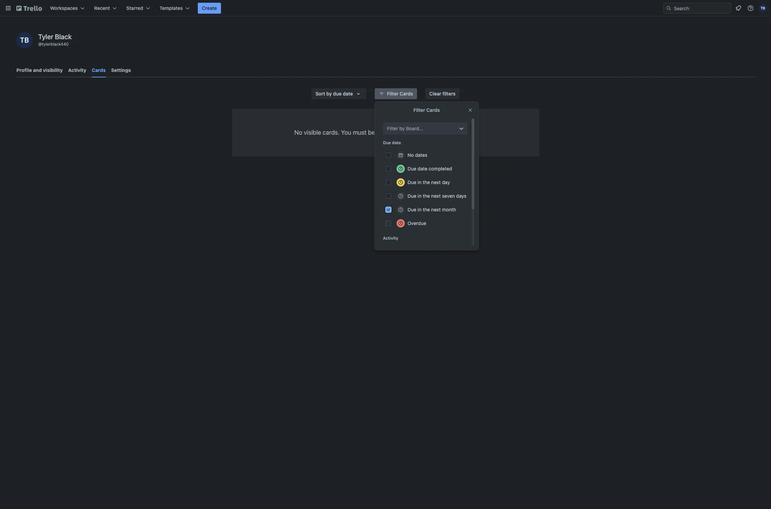 Task type: vqa. For each thing, say whether or not it's contained in the screenshot.
CHECKLIST
no



Task type: locate. For each thing, give the bounding box(es) containing it.
1 vertical spatial the
[[423, 193, 430, 199]]

0 vertical spatial activity
[[68, 67, 86, 73]]

1 horizontal spatial by
[[400, 126, 405, 131]]

no dates
[[408, 152, 428, 158]]

sort
[[316, 91, 325, 97]]

visible
[[304, 129, 321, 136]]

3 in from the top
[[418, 207, 422, 213]]

due for due in the next seven days
[[408, 193, 417, 199]]

next left month
[[432, 207, 441, 213]]

create button
[[198, 3, 221, 14]]

and
[[33, 67, 42, 73]]

due up overdue
[[408, 207, 417, 213]]

the down the due date completed
[[423, 180, 430, 185]]

workspaces button
[[46, 3, 89, 14]]

3 next from the top
[[432, 207, 441, 213]]

0 vertical spatial no
[[295, 129, 303, 136]]

2 to from the left
[[436, 129, 441, 136]]

by left card
[[400, 126, 405, 131]]

1 horizontal spatial activity
[[383, 236, 399, 241]]

filter by board...
[[387, 126, 424, 131]]

sort by due date button
[[312, 88, 367, 99]]

tyler black @ tylerblack440
[[38, 33, 72, 47]]

date right due
[[343, 91, 353, 97]]

due
[[333, 91, 342, 97]]

cards down clear
[[427, 107, 440, 113]]

no left 'dates'
[[408, 152, 414, 158]]

tyler
[[38, 33, 53, 41]]

next for month
[[432, 207, 441, 213]]

due down no dates
[[408, 166, 417, 172]]

cards right activity link in the left top of the page
[[92, 67, 106, 73]]

in for due in the next seven days
[[418, 193, 422, 199]]

in down the due date completed
[[418, 180, 422, 185]]

1 horizontal spatial date
[[392, 140, 401, 145]]

1 horizontal spatial no
[[408, 152, 414, 158]]

1 vertical spatial filter
[[414, 107, 426, 113]]

due down the no visible cards. you must be added to a card for it to appear here.
[[383, 140, 391, 145]]

1 vertical spatial by
[[400, 126, 405, 131]]

days
[[457, 193, 467, 199]]

0 vertical spatial filter
[[387, 91, 399, 97]]

cards left clear
[[400, 91, 413, 97]]

day
[[442, 180, 450, 185]]

0 horizontal spatial no
[[295, 129, 303, 136]]

2 vertical spatial in
[[418, 207, 422, 213]]

0 horizontal spatial to
[[396, 129, 401, 136]]

0 horizontal spatial by
[[327, 91, 332, 97]]

0 vertical spatial next
[[432, 180, 441, 185]]

filter cards
[[387, 91, 413, 97], [414, 107, 440, 113]]

the up overdue
[[423, 207, 430, 213]]

filters
[[443, 91, 456, 97]]

next
[[432, 180, 441, 185], [432, 193, 441, 199], [432, 207, 441, 213]]

by inside popup button
[[327, 91, 332, 97]]

must
[[353, 129, 367, 136]]

1 next from the top
[[432, 180, 441, 185]]

1 the from the top
[[423, 180, 430, 185]]

by
[[327, 91, 332, 97], [400, 126, 405, 131]]

1 vertical spatial in
[[418, 193, 422, 199]]

2 the from the top
[[423, 193, 430, 199]]

the
[[423, 180, 430, 185], [423, 193, 430, 199], [423, 207, 430, 213]]

no left the "visible"
[[295, 129, 303, 136]]

filter cards button
[[375, 88, 418, 99]]

1 vertical spatial date
[[392, 140, 401, 145]]

1 vertical spatial filter cards
[[414, 107, 440, 113]]

seven
[[442, 193, 455, 199]]

profile and visibility
[[16, 67, 63, 73]]

dates
[[415, 152, 428, 158]]

starred button
[[122, 3, 154, 14]]

0 vertical spatial filter cards
[[387, 91, 413, 97]]

3 the from the top
[[423, 207, 430, 213]]

1 vertical spatial no
[[408, 152, 414, 158]]

next left "day"
[[432, 180, 441, 185]]

profile
[[16, 67, 32, 73]]

2 next from the top
[[432, 193, 441, 199]]

2 in from the top
[[418, 193, 422, 199]]

no
[[295, 129, 303, 136], [408, 152, 414, 158]]

2 vertical spatial date
[[418, 166, 428, 172]]

next left the seven
[[432, 193, 441, 199]]

in down due in the next day
[[418, 193, 422, 199]]

0 horizontal spatial cards
[[92, 67, 106, 73]]

completed
[[429, 166, 453, 172]]

open information menu image
[[748, 5, 755, 12]]

2 vertical spatial the
[[423, 207, 430, 213]]

cards link
[[92, 64, 106, 77]]

2 horizontal spatial date
[[418, 166, 428, 172]]

the down due in the next day
[[423, 193, 430, 199]]

0 vertical spatial in
[[418, 180, 422, 185]]

to
[[396, 129, 401, 136], [436, 129, 441, 136]]

Search field
[[672, 3, 732, 13]]

activity
[[68, 67, 86, 73], [383, 236, 399, 241]]

due
[[383, 140, 391, 145], [408, 166, 417, 172], [408, 180, 417, 185], [408, 193, 417, 199], [408, 207, 417, 213]]

tyler black (tylerblack440) image
[[16, 32, 33, 48]]

due in the next day
[[408, 180, 450, 185]]

recent button
[[90, 3, 121, 14]]

date for due date completed
[[418, 166, 428, 172]]

due down the due date completed
[[408, 180, 417, 185]]

date down the no visible cards. you must be added to a card for it to appear here.
[[392, 140, 401, 145]]

to left a
[[396, 129, 401, 136]]

date
[[343, 91, 353, 97], [392, 140, 401, 145], [418, 166, 428, 172]]

0 horizontal spatial filter cards
[[387, 91, 413, 97]]

no visible cards. you must be added to a card for it to appear here.
[[295, 129, 477, 136]]

0 vertical spatial the
[[423, 180, 430, 185]]

1 vertical spatial next
[[432, 193, 441, 199]]

in
[[418, 180, 422, 185], [418, 193, 422, 199], [418, 207, 422, 213]]

1 in from the top
[[418, 180, 422, 185]]

next for day
[[432, 180, 441, 185]]

cards
[[92, 67, 106, 73], [400, 91, 413, 97], [427, 107, 440, 113]]

0 vertical spatial cards
[[92, 67, 106, 73]]

activity link
[[68, 64, 86, 76]]

0 notifications image
[[735, 4, 743, 12]]

0 horizontal spatial date
[[343, 91, 353, 97]]

be
[[368, 129, 375, 136]]

2 vertical spatial cards
[[427, 107, 440, 113]]

date for due date
[[392, 140, 401, 145]]

1 vertical spatial cards
[[400, 91, 413, 97]]

close popover image
[[468, 108, 473, 113]]

1 vertical spatial activity
[[383, 236, 399, 241]]

2 vertical spatial filter
[[387, 126, 399, 131]]

date inside popup button
[[343, 91, 353, 97]]

to right it
[[436, 129, 441, 136]]

recent
[[94, 5, 110, 11]]

by left due
[[327, 91, 332, 97]]

2 vertical spatial next
[[432, 207, 441, 213]]

by for filter
[[400, 126, 405, 131]]

for
[[421, 129, 429, 136]]

0 vertical spatial date
[[343, 91, 353, 97]]

2 horizontal spatial cards
[[427, 107, 440, 113]]

1 horizontal spatial cards
[[400, 91, 413, 97]]

settings link
[[111, 64, 131, 76]]

due down due in the next day
[[408, 193, 417, 199]]

date down 'dates'
[[418, 166, 428, 172]]

1 horizontal spatial to
[[436, 129, 441, 136]]

0 vertical spatial by
[[327, 91, 332, 97]]

you
[[341, 129, 352, 136]]

filter
[[387, 91, 399, 97], [414, 107, 426, 113], [387, 126, 399, 131]]

in up overdue
[[418, 207, 422, 213]]



Task type: describe. For each thing, give the bounding box(es) containing it.
tylerblack440
[[42, 42, 69, 47]]

templates
[[160, 5, 183, 11]]

here.
[[463, 129, 477, 136]]

the for day
[[423, 180, 430, 185]]

board...
[[406, 126, 424, 131]]

1 horizontal spatial filter cards
[[414, 107, 440, 113]]

due date completed
[[408, 166, 453, 172]]

due for due in the next day
[[408, 180, 417, 185]]

1 to from the left
[[396, 129, 401, 136]]

in for due in the next day
[[418, 180, 422, 185]]

due in the next seven days
[[408, 193, 467, 199]]

appear
[[443, 129, 462, 136]]

no for no dates
[[408, 152, 414, 158]]

search image
[[667, 5, 672, 11]]

due for due date completed
[[408, 166, 417, 172]]

no for no visible cards. you must be added to a card for it to appear here.
[[295, 129, 303, 136]]

it
[[431, 129, 434, 136]]

filter cards inside "filter cards" button
[[387, 91, 413, 97]]

card
[[408, 129, 420, 136]]

due for due in the next month
[[408, 207, 417, 213]]

0 horizontal spatial activity
[[68, 67, 86, 73]]

next for seven
[[432, 193, 441, 199]]

due in the next month
[[408, 207, 456, 213]]

cards.
[[323, 129, 340, 136]]

settings
[[111, 67, 131, 73]]

the for month
[[423, 207, 430, 213]]

cards inside "filter cards" button
[[400, 91, 413, 97]]

the for seven
[[423, 193, 430, 199]]

clear filters button
[[426, 88, 460, 99]]

back to home image
[[16, 3, 42, 14]]

profile and visibility link
[[16, 64, 63, 76]]

in for due in the next month
[[418, 207, 422, 213]]

templates button
[[156, 3, 194, 14]]

due for due date
[[383, 140, 391, 145]]

added
[[377, 129, 394, 136]]

visibility
[[43, 67, 63, 73]]

due date
[[383, 140, 401, 145]]

overdue
[[408, 221, 427, 226]]

workspaces
[[50, 5, 78, 11]]

black
[[55, 33, 72, 41]]

a
[[403, 129, 406, 136]]

by for sort
[[327, 91, 332, 97]]

tyler black (tylerblack440) image
[[760, 4, 768, 12]]

sort by due date
[[316, 91, 353, 97]]

starred
[[126, 5, 143, 11]]

primary element
[[0, 0, 772, 16]]

clear
[[430, 91, 442, 97]]

@
[[38, 42, 42, 47]]

clear filters
[[430, 91, 456, 97]]

filter inside button
[[387, 91, 399, 97]]

month
[[442, 207, 456, 213]]

create
[[202, 5, 217, 11]]



